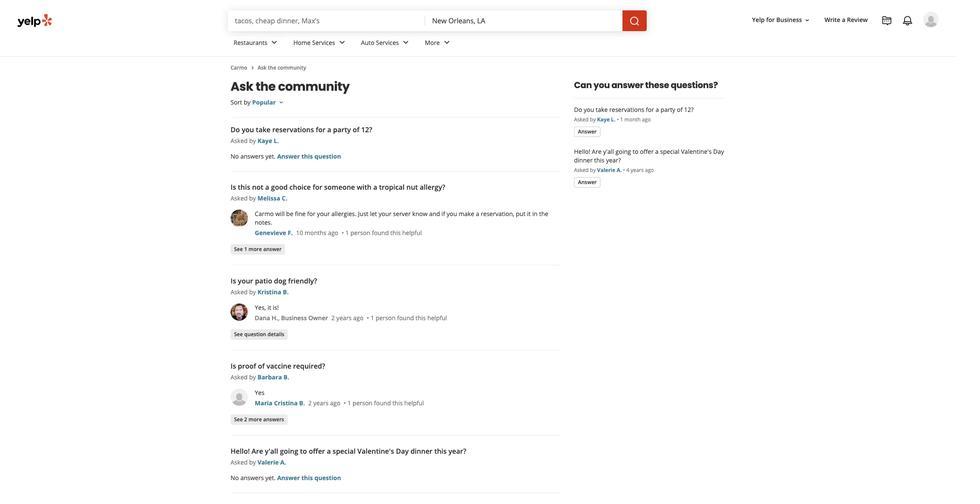 Task type: locate. For each thing, give the bounding box(es) containing it.
2 years ago
[[332, 314, 364, 322], [308, 400, 341, 408]]

by down proof
[[249, 374, 256, 382]]

services
[[312, 38, 335, 47], [376, 38, 399, 47]]

years right "cristina"
[[313, 400, 329, 408]]

0 vertical spatial it
[[527, 210, 531, 218]]

0 horizontal spatial ask
[[231, 78, 253, 95]]

1 vertical spatial going
[[280, 447, 298, 457]]

ask the community up popular popup button
[[231, 78, 350, 95]]

valentine's inside the hello! are y'all going to offer a special valentine's day dinner this year? asked by valerie a.
[[358, 447, 394, 457]]

0 horizontal spatial kaye
[[258, 137, 272, 145]]

question up someone
[[315, 152, 341, 161]]

are up the asked by valerie a.
[[592, 148, 602, 156]]

years right owner
[[337, 314, 352, 322]]

2 horizontal spatial of
[[677, 106, 683, 114]]

special
[[661, 148, 680, 156], [333, 447, 356, 457]]

1 see from the top
[[234, 246, 243, 253]]

1 no from the top
[[231, 152, 239, 161]]

years right 4
[[631, 167, 644, 174]]

1 24 chevron down v2 image from the left
[[337, 37, 347, 48]]

1 vertical spatial kaye l. link
[[258, 137, 279, 145]]

required?
[[293, 362, 325, 371]]

reservations for do you take reservations for a party of 12? asked by kaye l.
[[272, 125, 314, 135]]

carmo up notes.
[[255, 210, 274, 218]]

10 months ago
[[296, 229, 339, 237]]

year? inside hello! are y'all going to offer a special valentine's day dinner this year?
[[606, 156, 621, 164]]

0 vertical spatial do
[[574, 106, 582, 114]]

valentine's for hello! are y'all going to offer a special valentine's day dinner this year?
[[681, 148, 712, 156]]

question for going
[[315, 474, 341, 483]]

month
[[625, 116, 641, 123]]

1 vertical spatial valerie a. link
[[258, 459, 286, 467]]

ask up sort by
[[231, 78, 253, 95]]

to
[[633, 148, 639, 156], [300, 447, 307, 457]]

24 chevron down v2 image for home services
[[337, 37, 347, 48]]

take inside do you take reservations for a party of 12? asked by kaye l.
[[256, 125, 271, 135]]

0 vertical spatial y'all
[[603, 148, 614, 156]]

0 vertical spatial party
[[661, 106, 676, 114]]

offer inside the hello! are y'all going to offer a special valentine's day dinner this year? asked by valerie a.
[[309, 447, 325, 457]]

ago for is this not a good choice for someone with a tropical nut allergy?
[[328, 229, 339, 237]]

you for do you take reservations for a party of 12?
[[584, 106, 594, 114]]

year? inside the hello! are y'all going to offer a special valentine's day dinner this year? asked by valerie a.
[[449, 447, 467, 457]]

answer
[[612, 79, 644, 91], [263, 246, 282, 253]]

year?
[[606, 156, 621, 164], [449, 447, 467, 457]]

party inside do you take reservations for a party of 12? asked by kaye l.
[[333, 125, 351, 135]]

1 vertical spatial to
[[300, 447, 307, 457]]

1 month ago
[[621, 116, 651, 123]]

kaye down popular
[[258, 137, 272, 145]]

is inside is this not a good choice for someone with a tropical nut allergy? asked by melissa c.
[[231, 183, 236, 192]]

1 vertical spatial y'all
[[265, 447, 278, 457]]

by
[[244, 98, 251, 106], [590, 116, 596, 123], [249, 137, 256, 145], [590, 167, 596, 174], [249, 194, 256, 203], [249, 288, 256, 296], [249, 374, 256, 382], [249, 459, 256, 467]]

24 chevron down v2 image
[[337, 37, 347, 48], [401, 37, 411, 48], [442, 37, 452, 48]]

2 vertical spatial the
[[539, 210, 549, 218]]

0 vertical spatial valerie
[[597, 167, 616, 174]]

1 horizontal spatial are
[[592, 148, 602, 156]]

0 vertical spatial answer this question link
[[277, 152, 341, 161]]

ago
[[642, 116, 651, 123], [645, 167, 654, 174], [328, 229, 339, 237], [353, 314, 364, 322], [330, 400, 341, 408]]

1 answer link from the top
[[574, 127, 601, 137]]

1 vertical spatial of
[[353, 125, 360, 135]]

to inside hello! are y'all going to offer a special valentine's day dinner this year?
[[633, 148, 639, 156]]

special inside hello! are y'all going to offer a special valentine's day dinner this year?
[[661, 148, 680, 156]]

your left patio
[[238, 277, 253, 286]]

services for home services
[[312, 38, 335, 47]]

more down genevieve
[[249, 246, 262, 253]]

2 no answers yet. answer this question from the top
[[231, 474, 341, 483]]

16 chevron down v2 image inside yelp for business "button"
[[804, 17, 811, 24]]

asked by valerie a.
[[574, 167, 622, 174]]

party for do you take reservations for a party of 12? asked by kaye l.
[[333, 125, 351, 135]]

24 chevron down v2 image left 'auto'
[[337, 37, 347, 48]]

take for do you take reservations for a party of 12? asked by kaye l.
[[256, 125, 271, 135]]

1 horizontal spatial business
[[777, 16, 802, 24]]

0 horizontal spatial 12?
[[361, 125, 372, 135]]

hello!
[[574, 148, 591, 156], [231, 447, 250, 457]]

you for can you answer these questions?
[[594, 79, 610, 91]]

services right home at the top of page
[[312, 38, 335, 47]]

reservations down popular popup button
[[272, 125, 314, 135]]

answer up do you take reservations for a party of 12?
[[612, 79, 644, 91]]

0 vertical spatial year?
[[606, 156, 621, 164]]

none field find
[[235, 16, 419, 26]]

valerie a. link
[[597, 167, 622, 174], [258, 459, 286, 467]]

cristina
[[274, 400, 298, 408]]

take down popular
[[256, 125, 271, 135]]

2 answer this question link from the top
[[277, 474, 341, 483]]

years for friendly?
[[337, 314, 352, 322]]

1 vertical spatial party
[[333, 125, 351, 135]]

y'all up the asked by valerie a.
[[603, 148, 614, 156]]

question down the hello! are y'all going to offer a special valentine's day dinner this year? asked by valerie a.
[[315, 474, 341, 483]]

answer this question link for to
[[277, 474, 341, 483]]

24 chevron down v2 image right more
[[442, 37, 452, 48]]

16 chevron down v2 image
[[804, 17, 811, 24], [278, 99, 285, 106]]

2 for friendly?
[[332, 314, 335, 322]]

valentine's
[[681, 148, 712, 156], [358, 447, 394, 457]]

2 vertical spatial question
[[315, 474, 341, 483]]

carmo inside carmo will be fine for your allergies. just let your server know and if you make a reservation, put it in the notes.
[[255, 210, 274, 218]]

carmo for carmo link
[[231, 64, 247, 71]]

0 vertical spatial business
[[777, 16, 802, 24]]

answer down genevieve f. link
[[263, 246, 282, 253]]

dinner for hello! are y'all going to offer a special valentine's day dinner this year?
[[574, 156, 593, 164]]

3 is from the top
[[231, 362, 236, 371]]

ask the community down 24 chevron down v2 image
[[258, 64, 306, 71]]

l. inside do you take reservations for a party of 12? asked by kaye l.
[[274, 137, 279, 145]]

0 horizontal spatial reservations
[[272, 125, 314, 135]]

person
[[351, 229, 371, 237], [376, 314, 396, 322], [353, 400, 373, 408]]

question down dana on the left bottom
[[244, 331, 266, 338]]

0 vertical spatial answers
[[241, 152, 264, 161]]

1 no answers yet. answer this question from the top
[[231, 152, 341, 161]]

1 vertical spatial 16 chevron down v2 image
[[278, 99, 285, 106]]

years
[[631, 167, 644, 174], [337, 314, 352, 322], [313, 400, 329, 408]]

kaye
[[597, 116, 610, 123], [258, 137, 272, 145]]

dinner
[[574, 156, 593, 164], [411, 447, 433, 457]]

2 for required?
[[308, 400, 312, 408]]

y'all down see 2 more answers link on the left bottom of page
[[265, 447, 278, 457]]

are down see 2 more answers link on the left bottom of page
[[252, 447, 263, 457]]

1 for is proof of vaccine required?
[[348, 400, 351, 408]]

24 chevron down v2 image inside more link
[[442, 37, 452, 48]]

by inside is this not a good choice for someone with a tropical nut allergy? asked by melissa c.
[[249, 194, 256, 203]]

services for auto services
[[376, 38, 399, 47]]

2 years ago right owner
[[332, 314, 364, 322]]

valentine's inside hello! are y'all going to offer a special valentine's day dinner this year?
[[681, 148, 712, 156]]

question for reservations
[[315, 152, 341, 161]]

1 vertical spatial more
[[249, 416, 262, 424]]

2 answer link from the top
[[574, 177, 601, 188]]

1 vertical spatial year?
[[449, 447, 467, 457]]

2 yet. from the top
[[266, 474, 276, 483]]

0 horizontal spatial going
[[280, 447, 298, 457]]

0 horizontal spatial do
[[231, 125, 240, 135]]

16 chevron right v2 image
[[249, 64, 256, 71]]

None field
[[235, 16, 419, 26], [432, 16, 616, 26]]

0 vertical spatial ask the community
[[258, 64, 306, 71]]

you right can
[[594, 79, 610, 91]]

hello! down see 2 more answers link on the left bottom of page
[[231, 447, 250, 457]]

a
[[842, 16, 846, 24], [656, 106, 659, 114], [327, 125, 331, 135], [656, 148, 659, 156], [265, 183, 269, 192], [373, 183, 377, 192], [476, 210, 479, 218], [327, 447, 331, 457]]

3 24 chevron down v2 image from the left
[[442, 37, 452, 48]]

carmo left the 16 chevron right v2 icon
[[231, 64, 247, 71]]

found
[[372, 229, 389, 237], [397, 314, 414, 322], [374, 400, 391, 408]]

0 vertical spatial 1 person found this helpful
[[346, 229, 422, 237]]

business right h.,
[[281, 314, 307, 322]]

day inside the hello! are y'all going to offer a special valentine's day dinner this year? asked by valerie a.
[[396, 447, 409, 457]]

1 horizontal spatial do
[[574, 106, 582, 114]]

0 vertical spatial offer
[[640, 148, 654, 156]]

1 person found this helpful
[[346, 229, 422, 237], [371, 314, 447, 322], [348, 400, 424, 408]]

the inside carmo will be fine for your allergies. just let your server know and if you make a reservation, put it in the notes.
[[539, 210, 549, 218]]

1 horizontal spatial day
[[714, 148, 724, 156]]

business inside yelp for business "button"
[[777, 16, 802, 24]]

answer link down "asked by kaye l."
[[574, 127, 601, 137]]

choice
[[290, 183, 311, 192]]

1 vertical spatial valentine's
[[358, 447, 394, 457]]

y'all inside hello! are y'all going to offer a special valentine's day dinner this year?
[[603, 148, 614, 156]]

asked inside do you take reservations for a party of 12? asked by kaye l.
[[231, 137, 248, 145]]

for inside do you take reservations for a party of 12? asked by kaye l.
[[316, 125, 326, 135]]

no for hello!
[[231, 474, 239, 483]]

0 horizontal spatial valerie
[[258, 459, 279, 467]]

yet.
[[266, 152, 276, 161], [266, 474, 276, 483]]

none field the near
[[432, 16, 616, 26]]

0 vertical spatial question
[[315, 152, 341, 161]]

special inside the hello! are y'all going to offer a special valentine's day dinner this year? asked by valerie a.
[[333, 447, 356, 457]]

reservations for do you take reservations for a party of 12?
[[610, 106, 645, 114]]

valerie
[[597, 167, 616, 174], [258, 459, 279, 467]]

reservations up month
[[610, 106, 645, 114]]

see for proof
[[234, 416, 243, 424]]

this inside the hello! are y'all going to offer a special valentine's day dinner this year? asked by valerie a.
[[435, 447, 447, 457]]

1 horizontal spatial going
[[616, 148, 631, 156]]

0 vertical spatial community
[[278, 64, 306, 71]]

nut
[[407, 183, 418, 192]]

12? for do you take reservations for a party of 12? asked by kaye l.
[[361, 125, 372, 135]]

1 vertical spatial kaye
[[258, 137, 272, 145]]

to for hello! are y'all going to offer a special valentine's day dinner this year? asked by valerie a.
[[300, 447, 307, 457]]

0 vertical spatial helpful
[[402, 229, 422, 237]]

2 vertical spatial of
[[258, 362, 265, 371]]

c.
[[282, 194, 287, 203]]

for for carmo will be fine for your allergies. just let your server know and if you make a reservation, put it in the notes.
[[307, 210, 316, 218]]

is for is this not a good choice for someone with a tropical nut allergy?
[[231, 183, 236, 192]]

day for hello! are y'all going to offer a special valentine's day dinner this year? asked by valerie a.
[[396, 447, 409, 457]]

you for do you take reservations for a party of 12? asked by kaye l.
[[242, 125, 254, 135]]

sort by
[[231, 98, 251, 106]]

2 years ago right "cristina"
[[308, 400, 341, 408]]

0 vertical spatial special
[[661, 148, 680, 156]]

1 person found this helpful for is this not a good choice for someone with a tropical nut allergy?
[[346, 229, 422, 237]]

asked inside is this not a good choice for someone with a tropical nut allergy? asked by melissa c.
[[231, 194, 248, 203]]

going inside hello! are y'all going to offer a special valentine's day dinner this year?
[[616, 148, 631, 156]]

by down not
[[249, 194, 256, 203]]

1 vertical spatial valerie
[[258, 459, 279, 467]]

None search field
[[228, 10, 649, 31]]

you right if
[[447, 210, 457, 218]]

1 services from the left
[[312, 38, 335, 47]]

business right yelp
[[777, 16, 802, 24]]

1 horizontal spatial none field
[[432, 16, 616, 26]]

2 24 chevron down v2 image from the left
[[401, 37, 411, 48]]

by down see 2 more answers link on the left bottom of page
[[249, 459, 256, 467]]

it inside carmo will be fine for your allergies. just let your server know and if you make a reservation, put it in the notes.
[[527, 210, 531, 218]]

0 vertical spatial 16 chevron down v2 image
[[804, 17, 811, 24]]

barbara b. link
[[258, 374, 289, 382]]

more for of
[[249, 416, 262, 424]]

1 horizontal spatial party
[[661, 106, 676, 114]]

0 vertical spatial take
[[596, 106, 608, 114]]

2 vertical spatial 1 person found this helpful
[[348, 400, 424, 408]]

kaye left month
[[597, 116, 610, 123]]

0 vertical spatial are
[[592, 148, 602, 156]]

0 horizontal spatial business
[[281, 314, 307, 322]]

answer link for hello! are y'all going to offer a special valentine's day dinner this year?
[[574, 177, 601, 188]]

by down popular
[[249, 137, 256, 145]]

0 horizontal spatial services
[[312, 38, 335, 47]]

16 chevron down v2 image inside popular popup button
[[278, 99, 285, 106]]

server
[[393, 210, 411, 218]]

are inside the hello! are y'all going to offer a special valentine's day dinner this year? asked by valerie a.
[[252, 447, 263, 457]]

1 horizontal spatial kaye l. link
[[597, 116, 616, 123]]

kaye l. link left month
[[597, 116, 616, 123]]

2 vertical spatial person
[[353, 400, 373, 408]]

2 more from the top
[[249, 416, 262, 424]]

hello! inside hello! are y'all going to offer a special valentine's day dinner this year?
[[574, 148, 591, 156]]

12? inside do you take reservations for a party of 12? asked by kaye l.
[[361, 125, 372, 135]]

you inside do you take reservations for a party of 12? asked by kaye l.
[[242, 125, 254, 135]]

b.
[[283, 288, 289, 296], [284, 374, 289, 382], [299, 400, 305, 408]]

l.
[[611, 116, 616, 123], [274, 137, 279, 145]]

services inside 'link'
[[312, 38, 335, 47]]

person for friendly?
[[376, 314, 396, 322]]

just
[[358, 210, 369, 218]]

is inside is proof of vaccine required? asked by barbara b.
[[231, 362, 236, 371]]

for inside carmo will be fine for your allergies. just let your server know and if you make a reservation, put it in the notes.
[[307, 210, 316, 218]]

answers
[[241, 152, 264, 161], [263, 416, 284, 424], [241, 474, 264, 483]]

0 horizontal spatial valerie a. link
[[258, 459, 286, 467]]

search image
[[630, 16, 640, 26]]

0 horizontal spatial of
[[258, 362, 265, 371]]

it left 'in'
[[527, 210, 531, 218]]

y'all for hello! are y'all going to offer a special valentine's day dinner this year? asked by valerie a.
[[265, 447, 278, 457]]

2 none field from the left
[[432, 16, 616, 26]]

1 vertical spatial carmo
[[255, 210, 274, 218]]

can you answer these questions?
[[574, 79, 718, 91]]

1 horizontal spatial answer
[[612, 79, 644, 91]]

1 vertical spatial do
[[231, 125, 240, 135]]

0 horizontal spatial valentine's
[[358, 447, 394, 457]]

going
[[616, 148, 631, 156], [280, 447, 298, 457]]

are inside hello! are y'all going to offer a special valentine's day dinner this year?
[[592, 148, 602, 156]]

12?
[[685, 106, 694, 114], [361, 125, 372, 135]]

of for do you take reservations for a party of 12?
[[677, 106, 683, 114]]

0 vertical spatial l.
[[611, 116, 616, 123]]

this inside hello! are y'all going to offer a special valentine's day dinner this year?
[[595, 156, 605, 164]]

genevieve f. link
[[255, 229, 293, 237]]

question inside 'link'
[[244, 331, 266, 338]]

is left not
[[231, 183, 236, 192]]

found for is this not a good choice for someone with a tropical nut allergy?
[[372, 229, 389, 237]]

b. inside is proof of vaccine required? asked by barbara b.
[[284, 374, 289, 382]]

ask
[[258, 64, 267, 71], [231, 78, 253, 95]]

1 vertical spatial 2
[[308, 400, 312, 408]]

see 2 more answers link
[[231, 415, 288, 425]]

1 answer this question link from the top
[[277, 152, 341, 161]]

reservations inside do you take reservations for a party of 12? asked by kaye l.
[[272, 125, 314, 135]]

your
[[317, 210, 330, 218], [379, 210, 392, 218], [238, 277, 253, 286]]

answer link for do you take reservations for a party of 12?
[[574, 127, 601, 137]]

b. down vaccine
[[284, 374, 289, 382]]

1 vertical spatial 2 years ago
[[308, 400, 341, 408]]

by inside is proof of vaccine required? asked by barbara b.
[[249, 374, 256, 382]]

1 vertical spatial no answers yet. answer this question
[[231, 474, 341, 483]]

ago for is your patio dog friendly?
[[353, 314, 364, 322]]

day inside hello! are y'all going to offer a special valentine's day dinner this year?
[[714, 148, 724, 156]]

it left is! at the bottom of the page
[[268, 304, 271, 312]]

party
[[661, 106, 676, 114], [333, 125, 351, 135]]

0 vertical spatial valentine's
[[681, 148, 712, 156]]

of inside do you take reservations for a party of 12? asked by kaye l.
[[353, 125, 360, 135]]

your right let on the left of page
[[379, 210, 392, 218]]

is left proof
[[231, 362, 236, 371]]

community
[[278, 64, 306, 71], [278, 78, 350, 95]]

2 vertical spatial is
[[231, 362, 236, 371]]

2 see from the top
[[234, 331, 243, 338]]

0 vertical spatial kaye
[[597, 116, 610, 123]]

1 person found this helpful for is your patio dog friendly?
[[371, 314, 447, 322]]

offer inside hello! are y'all going to offer a special valentine's day dinner this year?
[[640, 148, 654, 156]]

offer for hello! are y'all going to offer a special valentine's day dinner this year?
[[640, 148, 654, 156]]

0 horizontal spatial offer
[[309, 447, 325, 457]]

0 horizontal spatial it
[[268, 304, 271, 312]]

do up "asked by kaye l."
[[574, 106, 582, 114]]

do you take reservations for a party of 12?
[[574, 106, 694, 114]]

0 horizontal spatial answer
[[263, 246, 282, 253]]

4
[[627, 167, 630, 174]]

b. for dog
[[283, 288, 289, 296]]

kaye l. link down popular popup button
[[258, 137, 279, 145]]

no answers yet. answer this question for reservations
[[231, 152, 341, 161]]

16 chevron down v2 image right popular
[[278, 99, 285, 106]]

b. down dog
[[283, 288, 289, 296]]

2 vertical spatial see
[[234, 416, 243, 424]]

2
[[332, 314, 335, 322], [308, 400, 312, 408], [244, 416, 247, 424]]

10
[[296, 229, 303, 237]]

l. down popular popup button
[[274, 137, 279, 145]]

see 2 more answers
[[234, 416, 284, 424]]

your up 10 months ago at the top left of the page
[[317, 210, 330, 218]]

for for do you take reservations for a party of 12?
[[646, 106, 654, 114]]

1 horizontal spatial 12?
[[685, 106, 694, 114]]

b. right "cristina"
[[299, 400, 305, 408]]

24 chevron down v2 image inside home services 'link'
[[337, 37, 347, 48]]

1 horizontal spatial offer
[[640, 148, 654, 156]]

1 vertical spatial answer this question link
[[277, 474, 341, 483]]

hello! for hello! are y'all going to offer a special valentine's day dinner this year? asked by valerie a.
[[231, 447, 250, 457]]

take up "asked by kaye l."
[[596, 106, 608, 114]]

1 horizontal spatial y'all
[[603, 148, 614, 156]]

question
[[315, 152, 341, 161], [244, 331, 266, 338], [315, 474, 341, 483]]

do inside do you take reservations for a party of 12? asked by kaye l.
[[231, 125, 240, 135]]

hello! for hello! are y'all going to offer a special valentine's day dinner this year?
[[574, 148, 591, 156]]

yelp for business
[[753, 16, 802, 24]]

2 services from the left
[[376, 38, 399, 47]]

helpful for is your patio dog friendly?
[[428, 314, 447, 322]]

24 chevron down v2 image right auto services
[[401, 37, 411, 48]]

is for is proof of vaccine required?
[[231, 362, 236, 371]]

going inside the hello! are y'all going to offer a special valentine's day dinner this year? asked by valerie a.
[[280, 447, 298, 457]]

yes,
[[255, 304, 266, 312]]

by down patio
[[249, 288, 256, 296]]

1 yet. from the top
[[266, 152, 276, 161]]

3 see from the top
[[234, 416, 243, 424]]

is left patio
[[231, 277, 236, 286]]

1 vertical spatial ask
[[231, 78, 253, 95]]

0 horizontal spatial take
[[256, 125, 271, 135]]

0 vertical spatial 2
[[332, 314, 335, 322]]

2 horizontal spatial your
[[379, 210, 392, 218]]

by right sort
[[244, 98, 251, 106]]

kaye inside do you take reservations for a party of 12? asked by kaye l.
[[258, 137, 272, 145]]

1 more from the top
[[249, 246, 262, 253]]

l. left month
[[611, 116, 616, 123]]

the right the 16 chevron right v2 icon
[[268, 64, 276, 71]]

16 chevron down v2 image left write
[[804, 17, 811, 24]]

1 vertical spatial special
[[333, 447, 356, 457]]

year? for hello! are y'all going to offer a special valentine's day dinner this year? asked by valerie a.
[[449, 447, 467, 457]]

16 chevron down v2 image for popular
[[278, 99, 285, 106]]

Near text field
[[432, 16, 616, 26]]

business categories element
[[227, 31, 939, 56]]

2 is from the top
[[231, 277, 236, 286]]

it
[[527, 210, 531, 218], [268, 304, 271, 312]]

hello! inside the hello! are y'all going to offer a special valentine's day dinner this year? asked by valerie a.
[[231, 447, 250, 457]]

y'all inside the hello! are y'all going to offer a special valentine's day dinner this year? asked by valerie a.
[[265, 447, 278, 457]]

0 horizontal spatial 16 chevron down v2 image
[[278, 99, 285, 106]]

0 horizontal spatial none field
[[235, 16, 419, 26]]

for for do you take reservations for a party of 12? asked by kaye l.
[[316, 125, 326, 135]]

0 horizontal spatial dinner
[[411, 447, 433, 457]]

services right 'auto'
[[376, 38, 399, 47]]

is inside is your patio dog friendly? asked by kristina b.
[[231, 277, 236, 286]]

1 horizontal spatial valerie
[[597, 167, 616, 174]]

to inside the hello! are y'all going to offer a special valentine's day dinner this year? asked by valerie a.
[[300, 447, 307, 457]]

person for good
[[351, 229, 371, 237]]

hello! up the asked by valerie a.
[[574, 148, 591, 156]]

answer link down the asked by valerie a.
[[574, 177, 601, 188]]

the up popular
[[256, 78, 276, 95]]

more down maria
[[249, 416, 262, 424]]

dinner inside hello! are y'all going to offer a special valentine's day dinner this year?
[[574, 156, 593, 164]]

a. inside the hello! are y'all going to offer a special valentine's day dinner this year? asked by valerie a.
[[280, 459, 286, 467]]

1 horizontal spatial carmo
[[255, 210, 274, 218]]

offer
[[640, 148, 654, 156], [309, 447, 325, 457]]

0 horizontal spatial special
[[333, 447, 356, 457]]

asked
[[574, 116, 589, 123], [231, 137, 248, 145], [574, 167, 589, 174], [231, 194, 248, 203], [231, 288, 248, 296], [231, 374, 248, 382], [231, 459, 248, 467]]

day for hello! are y'all going to offer a special valentine's day dinner this year?
[[714, 148, 724, 156]]

ask right the 16 chevron right v2 icon
[[258, 64, 267, 71]]

24 chevron down v2 image inside auto services link
[[401, 37, 411, 48]]

dinner inside the hello! are y'all going to offer a special valentine's day dinner this year? asked by valerie a.
[[411, 447, 433, 457]]

0 vertical spatial no answers yet. answer this question
[[231, 152, 341, 161]]

0 vertical spatial years
[[631, 167, 644, 174]]

found for is proof of vaccine required?
[[374, 400, 391, 408]]

you down sort by
[[242, 125, 254, 135]]

ago for is proof of vaccine required?
[[330, 400, 341, 408]]

b. inside is your patio dog friendly? asked by kristina b.
[[283, 288, 289, 296]]

you up "asked by kaye l."
[[584, 106, 594, 114]]

answer this question link for for
[[277, 152, 341, 161]]

kaye l. link for is this not a good choice for someone with a tropical nut allergy?
[[258, 137, 279, 145]]

Find text field
[[235, 16, 419, 26]]

is
[[231, 183, 236, 192], [231, 277, 236, 286], [231, 362, 236, 371]]

see inside 'link'
[[234, 331, 243, 338]]

person for required?
[[353, 400, 373, 408]]

2 no from the top
[[231, 474, 239, 483]]

1 is from the top
[[231, 183, 236, 192]]

the right 'in'
[[539, 210, 549, 218]]

by inside the hello! are y'all going to offer a special valentine's day dinner this year? asked by valerie a.
[[249, 459, 256, 467]]

0 vertical spatial carmo
[[231, 64, 247, 71]]

0 horizontal spatial year?
[[449, 447, 467, 457]]

do down sort
[[231, 125, 240, 135]]

1 vertical spatial person
[[376, 314, 396, 322]]

asked inside is your patio dog friendly? asked by kristina b.
[[231, 288, 248, 296]]

1 horizontal spatial valentine's
[[681, 148, 712, 156]]

1 none field from the left
[[235, 16, 419, 26]]

1 vertical spatial are
[[252, 447, 263, 457]]



Task type: vqa. For each thing, say whether or not it's contained in the screenshot.
Asked by Kaye L. on the right top
yes



Task type: describe. For each thing, give the bounding box(es) containing it.
home
[[294, 38, 311, 47]]

will
[[275, 210, 285, 218]]

24 chevron down v2 image for more
[[442, 37, 452, 48]]

see question details
[[234, 331, 284, 338]]

genevieve f.
[[255, 229, 293, 237]]

no for do
[[231, 152, 239, 161]]

dana h., business owner
[[255, 314, 328, 322]]

1 for is your patio dog friendly?
[[371, 314, 374, 322]]

dog
[[274, 277, 287, 286]]

1 for is this not a good choice for someone with a tropical nut allergy?
[[346, 229, 349, 237]]

1 vertical spatial ask the community
[[231, 78, 350, 95]]

home services link
[[287, 31, 354, 56]]

of inside is proof of vaccine required? asked by barbara b.
[[258, 362, 265, 371]]

2 horizontal spatial years
[[631, 167, 644, 174]]

know
[[413, 210, 428, 218]]

0 vertical spatial valerie a. link
[[597, 167, 622, 174]]

1 vertical spatial the
[[256, 78, 276, 95]]

y'all for hello! are y'all going to offer a special valentine's day dinner this year?
[[603, 148, 614, 156]]

is this not a good choice for someone with a tropical nut allergy? asked by melissa c.
[[231, 183, 446, 203]]

1 person found this helpful for is proof of vaccine required?
[[348, 400, 424, 408]]

popular
[[252, 98, 276, 106]]

put
[[516, 210, 526, 218]]

carmo will be fine for your allergies. just let your server know and if you make a reservation, put it in the notes.
[[255, 210, 549, 227]]

reservation,
[[481, 210, 515, 218]]

is!
[[273, 304, 279, 312]]

user actions element
[[746, 11, 951, 64]]

special for hello! are y'all going to offer a special valentine's day dinner this year? asked by valerie a.
[[333, 447, 356, 457]]

good
[[271, 183, 288, 192]]

h.,
[[272, 314, 280, 322]]

more
[[425, 38, 440, 47]]

this inside is this not a good choice for someone with a tropical nut allergy? asked by melissa c.
[[238, 183, 250, 192]]

hello! are y'all going to offer a special valentine's day dinner this year?
[[574, 148, 724, 164]]

review
[[848, 16, 868, 24]]

melissa c. link
[[258, 194, 287, 203]]

not
[[252, 183, 264, 192]]

business for for
[[777, 16, 802, 24]]

write a review link
[[822, 12, 872, 28]]

yes, it is!
[[255, 304, 279, 312]]

is for is your patio dog friendly?
[[231, 277, 236, 286]]

auto services link
[[354, 31, 418, 56]]

a inside carmo will be fine for your allergies. just let your server know and if you make a reservation, put it in the notes.
[[476, 210, 479, 218]]

asked by kaye l.
[[574, 116, 616, 123]]

by down can
[[590, 116, 596, 123]]

answers for y'all
[[241, 474, 264, 483]]

is your patio dog friendly? asked by kristina b.
[[231, 277, 317, 296]]

write
[[825, 16, 841, 24]]

1 horizontal spatial l.
[[611, 116, 616, 123]]

kristina
[[258, 288, 281, 296]]

offer for hello! are y'all going to offer a special valentine's day dinner this year? asked by valerie a.
[[309, 447, 325, 457]]

do you take reservations for a party of 12? asked by kaye l.
[[231, 125, 372, 145]]

asked inside the hello! are y'all going to offer a special valentine's day dinner this year? asked by valerie a.
[[231, 459, 248, 467]]

1 vertical spatial community
[[278, 78, 350, 95]]

more link
[[418, 31, 459, 56]]

helpful for is proof of vaccine required?
[[405, 400, 424, 408]]

valentine's for hello! are y'all going to offer a special valentine's day dinner this year? asked by valerie a.
[[358, 447, 394, 457]]

12? for do you take reservations for a party of 12?
[[685, 106, 694, 114]]

yet. for y'all
[[266, 474, 276, 483]]

2 years ago for friendly?
[[332, 314, 364, 322]]

be
[[286, 210, 293, 218]]

1 horizontal spatial kaye
[[597, 116, 610, 123]]

vaccine
[[267, 362, 292, 371]]

1 horizontal spatial your
[[317, 210, 330, 218]]

kristina b. link
[[258, 288, 289, 296]]

by left 4
[[590, 167, 596, 174]]

f.
[[288, 229, 293, 237]]

see for this
[[234, 246, 243, 253]]

allergies.
[[332, 210, 357, 218]]

dinner for hello! are y'all going to offer a special valentine's day dinner this year? asked by valerie a.
[[411, 447, 433, 457]]

auto services
[[361, 38, 399, 47]]

yelp
[[753, 16, 765, 24]]

more for not
[[249, 246, 262, 253]]

see 1 more answer link
[[231, 245, 285, 255]]

maria cristina b.
[[255, 400, 305, 408]]

a inside do you take reservations for a party of 12? asked by kaye l.
[[327, 125, 331, 135]]

for inside is this not a good choice for someone with a tropical nut allergy? asked by melissa c.
[[313, 183, 323, 192]]

for inside "button"
[[767, 16, 775, 24]]

and
[[429, 210, 440, 218]]

are for hello! are y'all going to offer a special valentine's day dinner this year?
[[592, 148, 602, 156]]

answer inside see 1 more answer link
[[263, 246, 282, 253]]

write a review
[[825, 16, 868, 24]]

can
[[574, 79, 592, 91]]

patio
[[255, 277, 272, 286]]

answers for take
[[241, 152, 264, 161]]

a inside hello! are y'all going to offer a special valentine's day dinner this year?
[[656, 148, 659, 156]]

2 vertical spatial b.
[[299, 400, 305, 408]]

special for hello! are y'all going to offer a special valentine's day dinner this year?
[[661, 148, 680, 156]]

year? for hello! are y'all going to offer a special valentine's day dinner this year?
[[606, 156, 621, 164]]

yes
[[255, 389, 265, 397]]

no answers yet. answer this question for going
[[231, 474, 341, 483]]

fine
[[295, 210, 306, 218]]

carmo for carmo will be fine for your allergies. just let your server know and if you make a reservation, put it in the notes.
[[255, 210, 274, 218]]

sort
[[231, 98, 242, 106]]

of for do you take reservations for a party of 12? asked by kaye l.
[[353, 125, 360, 135]]

notes.
[[255, 219, 272, 227]]

hello! are y'all going to offer a special valentine's day dinner this year? asked by valerie a.
[[231, 447, 467, 467]]

valerie inside the hello! are y'all going to offer a special valentine's day dinner this year? asked by valerie a.
[[258, 459, 279, 467]]

friendly?
[[288, 277, 317, 286]]

to for hello! are y'all going to offer a special valentine's day dinner this year?
[[633, 148, 639, 156]]

someone
[[324, 183, 355, 192]]

notifications image
[[903, 16, 913, 26]]

allergy?
[[420, 183, 446, 192]]

asked inside is proof of vaccine required? asked by barbara b.
[[231, 374, 248, 382]]

with
[[357, 183, 372, 192]]

years for required?
[[313, 400, 329, 408]]

0 vertical spatial a.
[[617, 167, 622, 174]]

proof
[[238, 362, 256, 371]]

dana
[[255, 314, 270, 322]]

by inside is your patio dog friendly? asked by kristina b.
[[249, 288, 256, 296]]

a inside the hello! are y'all going to offer a special valentine's day dinner this year? asked by valerie a.
[[327, 447, 331, 457]]

do for do you take reservations for a party of 12? asked by kaye l.
[[231, 125, 240, 135]]

see for your
[[234, 331, 243, 338]]

genevieve
[[255, 229, 286, 237]]

party for do you take reservations for a party of 12?
[[661, 106, 676, 114]]

projects image
[[882, 16, 893, 26]]

0 vertical spatial the
[[268, 64, 276, 71]]

see question details link
[[231, 330, 288, 340]]

owner
[[309, 314, 328, 322]]

kaye l. link for hello! are y'all going to offer a special valentine's day dinner this year?
[[597, 116, 616, 123]]

is proof of vaccine required? asked by barbara b.
[[231, 362, 325, 382]]

you inside carmo will be fine for your allergies. just let your server know and if you make a reservation, put it in the notes.
[[447, 210, 457, 218]]

helpful for is this not a good choice for someone with a tropical nut allergy?
[[402, 229, 422, 237]]

1 vertical spatial answers
[[263, 416, 284, 424]]

b. for vaccine
[[284, 374, 289, 382]]

make
[[459, 210, 475, 218]]

barbara
[[258, 374, 282, 382]]

yelp for business button
[[749, 12, 815, 28]]

business for h.,
[[281, 314, 307, 322]]

maria
[[255, 400, 273, 408]]

your inside is your patio dog friendly? asked by kristina b.
[[238, 277, 253, 286]]

melissa
[[258, 194, 280, 203]]

maria cristina b. link
[[255, 400, 305, 408]]

in
[[533, 210, 538, 218]]

questions?
[[671, 79, 718, 91]]

tropical
[[379, 183, 405, 192]]

home services
[[294, 38, 335, 47]]

0 vertical spatial ask
[[258, 64, 267, 71]]

maria w. image
[[924, 12, 939, 27]]

16 chevron down v2 image for yelp for business
[[804, 17, 811, 24]]

going for hello! are y'all going to offer a special valentine's day dinner this year? asked by valerie a.
[[280, 447, 298, 457]]

4 years ago
[[627, 167, 654, 174]]

restaurants link
[[227, 31, 287, 56]]

24 chevron down v2 image for auto services
[[401, 37, 411, 48]]

take for do you take reservations for a party of 12?
[[596, 106, 608, 114]]

found for is your patio dog friendly?
[[397, 314, 414, 322]]

months
[[305, 229, 327, 237]]

carmo link
[[231, 64, 247, 71]]

are for hello! are y'all going to offer a special valentine's day dinner this year? asked by valerie a.
[[252, 447, 263, 457]]

see 1 more answer
[[234, 246, 282, 253]]

going for hello! are y'all going to offer a special valentine's day dinner this year?
[[616, 148, 631, 156]]

details
[[268, 331, 284, 338]]

popular button
[[252, 98, 285, 106]]

these
[[645, 79, 669, 91]]

0 horizontal spatial 2
[[244, 416, 247, 424]]

let
[[370, 210, 377, 218]]

auto
[[361, 38, 375, 47]]

2 years ago for required?
[[308, 400, 341, 408]]

if
[[442, 210, 445, 218]]

do for do you take reservations for a party of 12?
[[574, 106, 582, 114]]

by inside do you take reservations for a party of 12? asked by kaye l.
[[249, 137, 256, 145]]

yet. for take
[[266, 152, 276, 161]]

24 chevron down v2 image
[[269, 37, 280, 48]]



